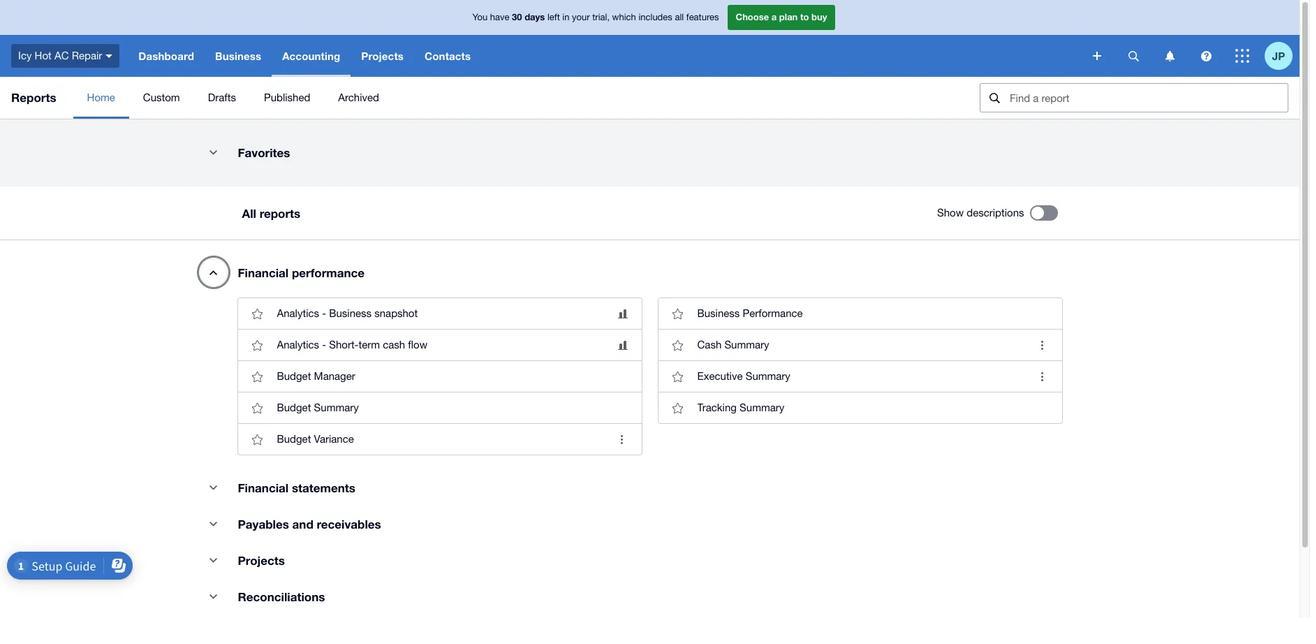 Task type: describe. For each thing, give the bounding box(es) containing it.
published link
[[250, 77, 324, 119]]

- for business
[[322, 307, 326, 319]]

icy hot ac repair
[[18, 49, 102, 61]]

show
[[938, 207, 964, 219]]

left
[[548, 12, 560, 23]]

reports
[[11, 90, 56, 105]]

tracking summary link
[[659, 392, 1062, 423]]

hot
[[35, 49, 52, 61]]

business for business
[[215, 50, 261, 62]]

collapse report group image for reconciliations
[[199, 583, 227, 611]]

your
[[572, 12, 590, 23]]

favorite image for cash summary
[[664, 331, 692, 359]]

drafts link
[[194, 77, 250, 119]]

budget summary link
[[238, 392, 642, 423]]

financial for financial performance
[[238, 265, 289, 280]]

1 horizontal spatial business
[[329, 307, 372, 319]]

contacts
[[425, 50, 471, 62]]

contacts button
[[414, 35, 482, 77]]

includes
[[639, 12, 673, 23]]

trial,
[[593, 12, 610, 23]]

all reports
[[242, 206, 301, 220]]

Find a report text field
[[1009, 84, 1288, 112]]

performance
[[292, 265, 365, 280]]

published
[[264, 92, 310, 103]]

summary for budget summary
[[314, 402, 359, 414]]

menu containing home
[[73, 77, 969, 119]]

cash summary
[[698, 339, 770, 351]]

expand report group image
[[199, 259, 227, 286]]

business performance link
[[659, 298, 1062, 329]]

dashboard
[[139, 50, 194, 62]]

icy hot ac repair button
[[0, 35, 128, 77]]

more information about analytics - business snapshot image
[[618, 309, 628, 318]]

descriptions
[[967, 207, 1025, 219]]

flow
[[408, 339, 428, 351]]

more information about analytics - short-term cash flow image
[[618, 341, 628, 350]]

financial for financial statements
[[238, 481, 289, 495]]

payables
[[238, 517, 289, 532]]

favorite image for budget manager
[[243, 363, 271, 391]]

snapshot
[[375, 307, 418, 319]]

collapse report group image for financial statements
[[199, 474, 227, 502]]

collapse report group image for projects
[[199, 546, 227, 574]]

all
[[242, 206, 256, 220]]

svg image up find a report text field
[[1093, 52, 1102, 60]]

cash
[[698, 339, 722, 351]]

svg image inside icy hot ac repair popup button
[[106, 54, 113, 58]]

svg image
[[1166, 51, 1175, 61]]

manager
[[314, 370, 355, 382]]

have
[[490, 12, 510, 23]]

icy
[[18, 49, 32, 61]]

accounting
[[282, 50, 341, 62]]

budget variance
[[277, 433, 354, 445]]

summary for cash summary
[[725, 339, 770, 351]]

collapse report group image for favorites
[[199, 138, 227, 166]]

days
[[525, 11, 545, 23]]

analytics for analytics - business snapshot
[[277, 307, 319, 319]]

analytics - business snapshot
[[277, 307, 418, 319]]

tracking
[[698, 402, 737, 414]]

collapse report group image for payables and receivables
[[199, 510, 227, 538]]

- for short-
[[322, 339, 326, 351]]

business performance
[[698, 307, 803, 319]]

short-
[[329, 339, 359, 351]]

variance
[[314, 433, 354, 445]]

analytics for analytics - short-term cash flow
[[277, 339, 319, 351]]

show descriptions
[[938, 207, 1025, 219]]

executive summary link
[[659, 361, 1062, 392]]

cash summary link
[[659, 329, 1062, 361]]

budget for budget variance
[[277, 433, 311, 445]]

cash
[[383, 339, 405, 351]]



Task type: locate. For each thing, give the bounding box(es) containing it.
more options image
[[1029, 363, 1057, 391], [608, 425, 636, 453]]

dashboard link
[[128, 35, 205, 77]]

2 - from the top
[[322, 339, 326, 351]]

budget manager link
[[238, 361, 642, 392]]

custom link
[[129, 77, 194, 119]]

financial performance
[[238, 265, 365, 280]]

1 horizontal spatial more options image
[[1029, 363, 1057, 391]]

0 horizontal spatial projects
[[238, 553, 285, 568]]

menu
[[73, 77, 969, 119]]

banner
[[0, 0, 1300, 77]]

budget inside budget summary link
[[277, 402, 311, 414]]

banner containing jp
[[0, 0, 1300, 77]]

more options image for budget variance
[[608, 425, 636, 453]]

0 vertical spatial collapse report group image
[[199, 138, 227, 166]]

executive
[[698, 370, 743, 382]]

0 vertical spatial -
[[322, 307, 326, 319]]

more options image inside the executive summary link
[[1029, 363, 1057, 391]]

you
[[473, 12, 488, 23]]

favorite image right the more information about analytics - business snapshot image
[[664, 300, 692, 328]]

choose
[[736, 11, 769, 23]]

favorite image inside tracking summary link
[[664, 394, 692, 422]]

business inside dropdown button
[[215, 50, 261, 62]]

1 budget from the top
[[277, 370, 311, 382]]

collapse report group image
[[199, 510, 227, 538], [199, 546, 227, 574], [199, 583, 227, 611]]

summary up tracking summary in the bottom right of the page
[[746, 370, 791, 382]]

jp
[[1273, 49, 1286, 62]]

jp button
[[1265, 35, 1300, 77]]

summary inside cash summary 'link'
[[725, 339, 770, 351]]

1 collapse report group image from the top
[[199, 138, 227, 166]]

2 financial from the top
[[238, 481, 289, 495]]

budget manager
[[277, 370, 355, 382]]

business up 'drafts'
[[215, 50, 261, 62]]

summary down "executive summary"
[[740, 402, 785, 414]]

financial
[[238, 265, 289, 280], [238, 481, 289, 495]]

you have 30 days left in your trial, which includes all features
[[473, 11, 719, 23]]

1 vertical spatial budget
[[277, 402, 311, 414]]

budget down budget summary
[[277, 433, 311, 445]]

1 favorite image from the top
[[243, 300, 271, 328]]

budget up budget variance
[[277, 402, 311, 414]]

reconciliations
[[238, 590, 325, 604]]

buy
[[812, 11, 828, 23]]

analytics up budget manager
[[277, 339, 319, 351]]

financial statements
[[238, 481, 356, 495]]

- down performance
[[322, 307, 326, 319]]

payables and receivables
[[238, 517, 381, 532]]

summary up "executive summary"
[[725, 339, 770, 351]]

1 vertical spatial projects
[[238, 553, 285, 568]]

2 vertical spatial collapse report group image
[[199, 583, 227, 611]]

budget inside budget manager link
[[277, 370, 311, 382]]

favorite image left tracking
[[664, 394, 692, 422]]

favorite image
[[243, 300, 271, 328], [243, 331, 271, 359], [243, 394, 271, 422], [243, 425, 271, 453]]

more options image
[[1029, 331, 1057, 359]]

favorite image for analytics - short-term cash flow
[[243, 331, 271, 359]]

favorite image for executive summary
[[664, 363, 692, 391]]

budget for budget summary
[[277, 402, 311, 414]]

favorite image for budget summary
[[243, 394, 271, 422]]

custom
[[143, 92, 180, 103]]

2 favorite image from the top
[[243, 331, 271, 359]]

1 vertical spatial financial
[[238, 481, 289, 495]]

0 horizontal spatial business
[[215, 50, 261, 62]]

business up the analytics - short-term cash flow
[[329, 307, 372, 319]]

3 collapse report group image from the top
[[199, 583, 227, 611]]

executive summary
[[698, 370, 791, 382]]

favorite image inside budget summary link
[[243, 394, 271, 422]]

budget inside budget variance link
[[277, 433, 311, 445]]

svg image right repair
[[106, 54, 113, 58]]

all
[[675, 12, 684, 23]]

favorite image inside the executive summary link
[[664, 363, 692, 391]]

1 analytics from the top
[[277, 307, 319, 319]]

a
[[772, 11, 777, 23]]

1 - from the top
[[322, 307, 326, 319]]

2 vertical spatial budget
[[277, 433, 311, 445]]

1 financial from the top
[[238, 265, 289, 280]]

summary for executive summary
[[746, 370, 791, 382]]

30
[[512, 11, 522, 23]]

svg image left svg icon
[[1129, 51, 1139, 61]]

favorite image left executive at the bottom of page
[[664, 363, 692, 391]]

summary down manager in the left bottom of the page
[[314, 402, 359, 414]]

svg image right svg icon
[[1201, 51, 1212, 61]]

4 favorite image from the top
[[243, 425, 271, 453]]

projects inside dropdown button
[[361, 50, 404, 62]]

0 vertical spatial collapse report group image
[[199, 510, 227, 538]]

navigation containing dashboard
[[128, 35, 1084, 77]]

0 vertical spatial more options image
[[1029, 363, 1057, 391]]

0 vertical spatial projects
[[361, 50, 404, 62]]

budget summary
[[277, 402, 359, 414]]

business
[[215, 50, 261, 62], [329, 307, 372, 319], [698, 307, 740, 319]]

and
[[292, 517, 314, 532]]

svg image
[[1236, 49, 1250, 63], [1129, 51, 1139, 61], [1201, 51, 1212, 61], [1093, 52, 1102, 60], [106, 54, 113, 58]]

plan
[[780, 11, 798, 23]]

which
[[612, 12, 636, 23]]

statements
[[292, 481, 356, 495]]

favorite image left budget manager
[[243, 363, 271, 391]]

projects down the payables
[[238, 553, 285, 568]]

None field
[[980, 83, 1289, 112]]

financial right expand report group image
[[238, 265, 289, 280]]

2 collapse report group image from the top
[[199, 474, 227, 502]]

performance
[[743, 307, 803, 319]]

projects button
[[351, 35, 414, 77]]

projects
[[361, 50, 404, 62], [238, 553, 285, 568]]

1 vertical spatial analytics
[[277, 339, 319, 351]]

1 collapse report group image from the top
[[199, 510, 227, 538]]

navigation
[[128, 35, 1084, 77]]

business for business performance
[[698, 307, 740, 319]]

- left short-
[[322, 339, 326, 351]]

favorite image for budget variance
[[243, 425, 271, 453]]

navigation inside banner
[[128, 35, 1084, 77]]

ac
[[54, 49, 69, 61]]

more options image inside budget variance link
[[608, 425, 636, 453]]

2 analytics from the top
[[277, 339, 319, 351]]

0 vertical spatial financial
[[238, 265, 289, 280]]

summary
[[725, 339, 770, 351], [746, 370, 791, 382], [314, 402, 359, 414], [740, 402, 785, 414]]

business up cash
[[698, 307, 740, 319]]

favorite image
[[664, 300, 692, 328], [664, 331, 692, 359], [243, 363, 271, 391], [664, 363, 692, 391], [664, 394, 692, 422]]

financial up the payables
[[238, 481, 289, 495]]

favorite image for business performance
[[664, 300, 692, 328]]

0 horizontal spatial more options image
[[608, 425, 636, 453]]

summary inside the executive summary link
[[746, 370, 791, 382]]

tracking summary
[[698, 402, 785, 414]]

receivables
[[317, 517, 381, 532]]

home
[[87, 92, 115, 103]]

2 budget from the top
[[277, 402, 311, 414]]

analytics
[[277, 307, 319, 319], [277, 339, 319, 351]]

budget variance link
[[238, 423, 642, 455]]

summary inside budget summary link
[[314, 402, 359, 414]]

projects up archived
[[361, 50, 404, 62]]

in
[[563, 12, 570, 23]]

favorite image inside business performance link
[[664, 300, 692, 328]]

accounting button
[[272, 35, 351, 77]]

favorites
[[238, 145, 290, 160]]

favorite image for tracking summary
[[664, 394, 692, 422]]

2 collapse report group image from the top
[[199, 546, 227, 574]]

drafts
[[208, 92, 236, 103]]

business button
[[205, 35, 272, 77]]

archived link
[[324, 77, 393, 119]]

archived
[[338, 92, 379, 103]]

1 horizontal spatial projects
[[361, 50, 404, 62]]

1 vertical spatial collapse report group image
[[199, 474, 227, 502]]

summary inside tracking summary link
[[740, 402, 785, 414]]

reports
[[260, 206, 301, 220]]

home link
[[73, 77, 129, 119]]

1 vertical spatial collapse report group image
[[199, 546, 227, 574]]

analytics - short-term cash flow
[[277, 339, 428, 351]]

budget for budget manager
[[277, 370, 311, 382]]

0 vertical spatial budget
[[277, 370, 311, 382]]

more options image for executive summary
[[1029, 363, 1057, 391]]

2 horizontal spatial business
[[698, 307, 740, 319]]

3 favorite image from the top
[[243, 394, 271, 422]]

budget
[[277, 370, 311, 382], [277, 402, 311, 414], [277, 433, 311, 445]]

1 vertical spatial more options image
[[608, 425, 636, 453]]

favorite image for analytics - business snapshot
[[243, 300, 271, 328]]

term
[[359, 339, 380, 351]]

collapse report group image
[[199, 138, 227, 166], [199, 474, 227, 502]]

budget up budget summary
[[277, 370, 311, 382]]

choose a plan to buy
[[736, 11, 828, 23]]

summary for tracking summary
[[740, 402, 785, 414]]

repair
[[72, 49, 102, 61]]

favorite image left cash
[[664, 331, 692, 359]]

3 budget from the top
[[277, 433, 311, 445]]

0 vertical spatial analytics
[[277, 307, 319, 319]]

svg image left jp
[[1236, 49, 1250, 63]]

favorite image inside budget manager link
[[243, 363, 271, 391]]

1 vertical spatial -
[[322, 339, 326, 351]]

to
[[801, 11, 809, 23]]

-
[[322, 307, 326, 319], [322, 339, 326, 351]]

analytics down financial performance
[[277, 307, 319, 319]]

features
[[687, 12, 719, 23]]



Task type: vqa. For each thing, say whether or not it's contained in the screenshot.
Remove Favorite image in ACCOUNT TRANSACTIONS 'link'
no



